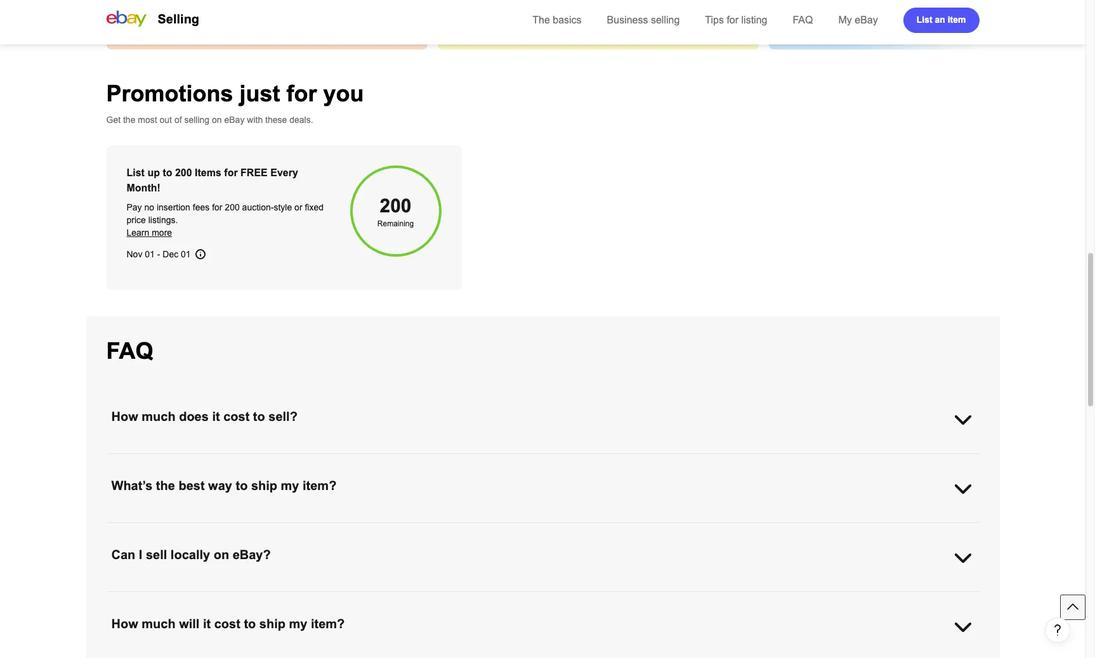 Task type: vqa. For each thing, say whether or not it's contained in the screenshot.
Home to the left
no



Task type: locate. For each thing, give the bounding box(es) containing it.
1 horizontal spatial faq
[[793, 15, 813, 25]]

1 horizontal spatial list
[[917, 14, 932, 24]]

how
[[111, 410, 138, 424], [111, 617, 138, 631]]

your inside when creating your listing, you can offer local pickup by selecting it in shipping details. once the buyer pays, they'll receive a qr code and a 6-digit code, which you can scan or enter with the app to confirm the sale.
[[181, 593, 199, 603]]

we
[[224, 537, 236, 547], [385, 537, 396, 547]]

faq
[[793, 15, 813, 25], [106, 338, 153, 364]]

from right "ship
[[671, 524, 689, 534]]

list inside list up to 200 items for free every month!
[[127, 168, 145, 178]]

list an item link
[[903, 8, 979, 33]]

for up deals.
[[286, 81, 317, 107]]

with left these
[[247, 115, 263, 125]]

help, opens dialogs image
[[1051, 624, 1064, 637]]

confirm
[[900, 593, 929, 603]]

how much will it cost to ship my item?
[[111, 617, 345, 631]]

or right scan
[[807, 593, 815, 603]]

selecting
[[343, 593, 378, 603]]

1 horizontal spatial your
[[511, 524, 528, 534]]

out
[[160, 115, 172, 125]]

0 vertical spatial qr
[[437, 537, 451, 547]]

0 horizontal spatial can
[[245, 593, 260, 603]]

some
[[586, 524, 609, 534]]

ebay up the discount
[[122, 524, 142, 534]]

recommendations,
[[180, 524, 253, 534]]

2 how from the top
[[111, 617, 138, 631]]

1 vertical spatial qr
[[614, 593, 627, 603]]

pay no insertion fees for 200 auction-style or fixed price listings. learn more
[[127, 202, 324, 238]]

receive
[[902, 524, 931, 534], [575, 593, 604, 603]]

the left best
[[156, 479, 175, 493]]

with inside when creating your listing, you can offer local pickup by selecting it in shipping details. once the buyer pays, they'll receive a qr code and a 6-digit code, which you can scan or enter with the app to confirm the sale.
[[840, 593, 856, 603]]

0 vertical spatial selling
[[651, 15, 680, 25]]

to right app
[[890, 593, 898, 603]]

shipping
[[381, 524, 414, 534], [790, 524, 823, 534], [397, 593, 430, 603]]

1 vertical spatial or
[[807, 593, 815, 603]]

0 horizontal spatial 01
[[145, 249, 155, 260]]

200
[[175, 168, 192, 178], [380, 195, 412, 216], [225, 202, 240, 213]]

cost for does
[[223, 410, 250, 424]]

1 horizontal spatial can
[[287, 524, 302, 534]]

can inside "ebay provides recommendations, but you can choose a preferred shipping carrier. can't make it to your local dropoff? some offer free "ship from home" pickup. print your shipping labels with ebay to receive a discount from the carriers we work with. if you don't have a printer, we also offer qr codes for ebay labels."
[[287, 524, 302, 534]]

0 horizontal spatial offer
[[262, 593, 280, 603]]

or right the style
[[294, 202, 302, 213]]

item
[[948, 14, 966, 24]]

my up if in the left bottom of the page
[[281, 479, 299, 493]]

my ebay
[[838, 15, 878, 25]]

200 left auction- at the top left
[[225, 202, 240, 213]]

we left work
[[224, 537, 236, 547]]

it inside when creating your listing, you can offer local pickup by selecting it in shipping details. once the buyer pays, they'll receive a qr code and a 6-digit code, which you can scan or enter with the app to confirm the sale.
[[381, 593, 385, 603]]

make
[[470, 524, 491, 534]]

for down make
[[479, 537, 490, 547]]

pay
[[127, 202, 142, 213]]

your left listing,
[[181, 593, 199, 603]]

1 vertical spatial local
[[282, 593, 301, 603]]

1 vertical spatial list
[[127, 168, 145, 178]]

with.
[[259, 537, 278, 547]]

for right items
[[224, 168, 238, 178]]

local left pickup
[[282, 593, 301, 603]]

1 horizontal spatial offer
[[417, 537, 435, 547]]

0 horizontal spatial receive
[[575, 593, 604, 603]]

200 up remaining
[[380, 195, 412, 216]]

2 horizontal spatial offer
[[612, 524, 629, 534]]

also
[[398, 537, 415, 547]]

can i sell locally on ebay?
[[111, 548, 271, 562]]

my
[[281, 479, 299, 493], [289, 617, 307, 631]]

list
[[917, 14, 932, 24], [127, 168, 145, 178]]

receive inside "ebay provides recommendations, but you can choose a preferred shipping carrier. can't make it to your local dropoff? some offer free "ship from home" pickup. print your shipping labels with ebay to receive a discount from the carriers we work with. if you don't have a printer, we also offer qr codes for ebay labels."
[[902, 524, 931, 534]]

2 much from the top
[[142, 617, 176, 631]]

item? up choose
[[303, 479, 337, 493]]

much down creating
[[142, 617, 176, 631]]

list up the month!
[[127, 168, 145, 178]]

0 horizontal spatial qr
[[437, 537, 451, 547]]

1 vertical spatial much
[[142, 617, 176, 631]]

0 vertical spatial on
[[212, 115, 222, 125]]

0 horizontal spatial we
[[224, 537, 236, 547]]

2 vertical spatial with
[[840, 593, 856, 603]]

1 much from the top
[[142, 410, 176, 424]]

or inside when creating your listing, you can offer local pickup by selecting it in shipping details. once the buyer pays, they'll receive a qr code and a 6-digit code, which you can scan or enter with the app to confirm the sale.
[[807, 593, 815, 603]]

qr left code
[[614, 593, 627, 603]]

item?
[[303, 479, 337, 493], [311, 617, 345, 631]]

list left the an
[[917, 14, 932, 24]]

0 horizontal spatial or
[[294, 202, 302, 213]]

0 horizontal spatial your
[[181, 593, 199, 603]]

1 vertical spatial with
[[851, 524, 867, 534]]

0 horizontal spatial faq
[[106, 338, 153, 364]]

list for list an item
[[917, 14, 932, 24]]

how for how much will it cost to ship my item?
[[111, 617, 138, 631]]

1 horizontal spatial receive
[[902, 524, 931, 534]]

1 vertical spatial selling
[[184, 115, 209, 125]]

01 right the dec
[[181, 249, 191, 260]]

1 horizontal spatial from
[[671, 524, 689, 534]]

you
[[323, 81, 364, 107], [271, 524, 285, 534], [287, 537, 302, 547], [229, 593, 243, 603], [752, 593, 766, 603]]

can for ship
[[287, 524, 302, 534]]

business
[[607, 15, 648, 25]]

1 vertical spatial how
[[111, 617, 138, 631]]

1 horizontal spatial local
[[530, 524, 549, 534]]

when creating your listing, you can offer local pickup by selecting it in shipping details. once the buyer pays, they'll receive a qr code and a 6-digit code, which you can scan or enter with the app to confirm the sale.
[[122, 593, 944, 616]]

but
[[256, 524, 268, 534]]

0 vertical spatial how
[[111, 410, 138, 424]]

best
[[179, 479, 205, 493]]

sale.
[[122, 606, 140, 616]]

200 left items
[[175, 168, 192, 178]]

the up locally
[[177, 537, 190, 547]]

printer,
[[355, 537, 382, 547]]

most
[[138, 115, 157, 125]]

with right enter on the right bottom
[[840, 593, 856, 603]]

6-
[[676, 593, 684, 603]]

0 vertical spatial receive
[[902, 524, 931, 534]]

2 horizontal spatial can
[[769, 593, 783, 603]]

offer left free
[[612, 524, 629, 534]]

0 vertical spatial ship
[[251, 479, 277, 493]]

the basics link
[[532, 15, 582, 25]]

0 horizontal spatial from
[[157, 537, 175, 547]]

0 vertical spatial cost
[[223, 410, 250, 424]]

on down carriers
[[214, 548, 229, 562]]

your
[[511, 524, 528, 534], [770, 524, 788, 534], [181, 593, 199, 603]]

offer inside when creating your listing, you can offer local pickup by selecting it in shipping details. once the buyer pays, they'll receive a qr code and a 6-digit code, which you can scan or enter with the app to confirm the sale.
[[262, 593, 280, 603]]

it left in
[[381, 593, 385, 603]]

with right labels
[[851, 524, 867, 534]]

promotions just for you
[[106, 81, 364, 107]]

print
[[750, 524, 768, 534]]

to right up
[[163, 168, 172, 178]]

can up how much will it cost to ship my item?
[[245, 593, 260, 603]]

pickup
[[303, 593, 329, 603]]

1 how from the top
[[111, 410, 138, 424]]

1 horizontal spatial or
[[807, 593, 815, 603]]

on down promotions just for you
[[212, 115, 222, 125]]

how for how much does it cost to sell?
[[111, 410, 138, 424]]

01 left -
[[145, 249, 155, 260]]

fees
[[193, 202, 210, 213]]

-
[[157, 249, 160, 260]]

qr
[[437, 537, 451, 547], [614, 593, 627, 603]]

ebay?
[[233, 548, 271, 562]]

my down pickup
[[289, 617, 307, 631]]

month!
[[127, 183, 160, 194]]

can
[[287, 524, 302, 534], [245, 593, 260, 603], [769, 593, 783, 603]]

1 horizontal spatial qr
[[614, 593, 627, 603]]

ship
[[251, 479, 277, 493], [259, 617, 286, 631]]

1 horizontal spatial 200
[[225, 202, 240, 213]]

item? down the by
[[311, 617, 345, 631]]

cost down listing,
[[214, 617, 240, 631]]

offer down carrier.
[[417, 537, 435, 547]]

qr down can't
[[437, 537, 451, 547]]

01
[[145, 249, 155, 260], [181, 249, 191, 260]]

can left scan
[[769, 593, 783, 603]]

offer
[[612, 524, 629, 534], [417, 537, 435, 547], [262, 593, 280, 603]]

or inside the "pay no insertion fees for 200 auction-style or fixed price listings. learn more"
[[294, 202, 302, 213]]

cost right does at the left
[[223, 410, 250, 424]]

offer left pickup
[[262, 593, 280, 603]]

shipping right in
[[397, 593, 430, 603]]

locally
[[171, 548, 210, 562]]

when
[[122, 593, 145, 603]]

0 vertical spatial with
[[247, 115, 263, 125]]

0 vertical spatial local
[[530, 524, 549, 534]]

ebay down promotions just for you
[[224, 115, 245, 125]]

it right does at the left
[[212, 410, 220, 424]]

1 vertical spatial receive
[[575, 593, 604, 603]]

selling right 'of'
[[184, 115, 209, 125]]

your right print
[[770, 524, 788, 534]]

from down provides
[[157, 537, 175, 547]]

ebay right labels
[[870, 524, 890, 534]]

the
[[123, 115, 135, 125], [156, 479, 175, 493], [177, 537, 190, 547], [487, 593, 499, 603], [858, 593, 870, 603], [932, 593, 944, 603]]

selling right business
[[651, 15, 680, 25]]

labels.
[[515, 537, 541, 547]]

0 vertical spatial or
[[294, 202, 302, 213]]

to inside when creating your listing, you can offer local pickup by selecting it in shipping details. once the buyer pays, they'll receive a qr code and a 6-digit code, which you can scan or enter with the app to confirm the sale.
[[890, 593, 898, 603]]

we left also
[[385, 537, 396, 547]]

free
[[241, 168, 268, 178]]

1 we from the left
[[224, 537, 236, 547]]

up
[[147, 168, 160, 178]]

promotions
[[106, 81, 233, 107]]

tips
[[705, 15, 724, 25]]

for
[[727, 15, 739, 25], [286, 81, 317, 107], [224, 168, 238, 178], [212, 202, 222, 213], [479, 537, 490, 547]]

0 horizontal spatial list
[[127, 168, 145, 178]]

0 horizontal spatial 200
[[175, 168, 192, 178]]

0 vertical spatial much
[[142, 410, 176, 424]]

sell?
[[269, 410, 298, 424]]

ebay left labels.
[[492, 537, 512, 547]]

1 vertical spatial cost
[[214, 617, 240, 631]]

0 horizontal spatial local
[[282, 593, 301, 603]]

with inside "ebay provides recommendations, but you can choose a preferred shipping carrier. can't make it to your local dropoff? some offer free "ship from home" pickup. print your shipping labels with ebay to receive a discount from the carriers we work with. if you don't have a printer, we also offer qr codes for ebay labels."
[[851, 524, 867, 534]]

1 horizontal spatial we
[[385, 537, 396, 547]]

0 vertical spatial list
[[917, 14, 932, 24]]

codes
[[453, 537, 477, 547]]

much left does at the left
[[142, 410, 176, 424]]

for right tips
[[727, 15, 739, 25]]

2 vertical spatial offer
[[262, 593, 280, 603]]

they'll
[[550, 593, 573, 603]]

can left choose
[[287, 524, 302, 534]]

1 horizontal spatial 01
[[181, 249, 191, 260]]

the right the once
[[487, 593, 499, 603]]

free
[[632, 524, 647, 534]]

pickup.
[[719, 524, 747, 534]]

nov 01 - dec 01
[[127, 249, 191, 260]]

local
[[530, 524, 549, 534], [282, 593, 301, 603]]

1 vertical spatial my
[[289, 617, 307, 631]]

to left 'sell?'
[[253, 410, 265, 424]]

much
[[142, 410, 176, 424], [142, 617, 176, 631]]

local up labels.
[[530, 524, 549, 534]]

carrier.
[[417, 524, 444, 534]]

creating
[[147, 593, 179, 603]]

2 horizontal spatial 200
[[380, 195, 412, 216]]

for right fees at left top
[[212, 202, 222, 213]]

it right make
[[494, 524, 498, 534]]

your up labels.
[[511, 524, 528, 534]]

1 vertical spatial faq
[[106, 338, 153, 364]]

0 vertical spatial from
[[671, 524, 689, 534]]

a
[[335, 524, 340, 534], [933, 524, 938, 534], [348, 537, 353, 547], [606, 593, 611, 603], [668, 593, 673, 603]]



Task type: describe. For each thing, give the bounding box(es) containing it.
i
[[139, 548, 142, 562]]

by
[[331, 593, 341, 603]]

if
[[280, 537, 285, 547]]

qr inside when creating your listing, you can offer local pickup by selecting it in shipping details. once the buyer pays, they'll receive a qr code and a 6-digit code, which you can scan or enter with the app to confirm the sale.
[[614, 593, 627, 603]]

discount
[[122, 537, 155, 547]]

qr inside "ebay provides recommendations, but you can choose a preferred shipping carrier. can't make it to your local dropoff? some offer free "ship from home" pickup. print your shipping labels with ebay to receive a discount from the carriers we work with. if you don't have a printer, we also offer qr codes for ebay labels."
[[437, 537, 451, 547]]

code,
[[703, 593, 724, 603]]

items
[[195, 168, 221, 178]]

the left app
[[858, 593, 870, 603]]

local inside "ebay provides recommendations, but you can choose a preferred shipping carrier. can't make it to your local dropoff? some offer free "ship from home" pickup. print your shipping labels with ebay to receive a discount from the carriers we work with. if you don't have a printer, we also offer qr codes for ebay labels."
[[530, 524, 549, 534]]

can
[[111, 548, 135, 562]]

200 remaining
[[377, 195, 414, 228]]

it right will
[[203, 617, 211, 631]]

much for will
[[142, 617, 176, 631]]

1 vertical spatial offer
[[417, 537, 435, 547]]

ebay provides recommendations, but you can choose a preferred shipping carrier. can't make it to your local dropoff? some offer free "ship from home" pickup. print your shipping labels with ebay to receive a discount from the carriers we work with. if you don't have a printer, we also offer qr codes for ebay labels.
[[122, 524, 938, 547]]

get the most out of selling on ebay with these deals.
[[106, 115, 313, 125]]

list for list up to 200 items for free every month!
[[127, 168, 145, 178]]

it inside "ebay provides recommendations, but you can choose a preferred shipping carrier. can't make it to your local dropoff? some offer free "ship from home" pickup. print your shipping labels with ebay to receive a discount from the carriers we work with. if you don't have a printer, we also offer qr codes for ebay labels."
[[494, 524, 498, 534]]

200 inside the "pay no insertion fees for 200 auction-style or fixed price listings. learn more"
[[225, 202, 240, 213]]

tips for listing
[[705, 15, 767, 25]]

every
[[270, 168, 298, 178]]

preferred
[[343, 524, 379, 534]]

2 horizontal spatial your
[[770, 524, 788, 534]]

2 01 from the left
[[181, 249, 191, 260]]

don't
[[304, 537, 323, 547]]

which
[[727, 593, 749, 603]]

0 vertical spatial my
[[281, 479, 299, 493]]

business selling link
[[607, 15, 680, 25]]

home"
[[691, 524, 717, 534]]

no
[[144, 202, 154, 213]]

the right "confirm"
[[932, 593, 944, 603]]

the inside "ebay provides recommendations, but you can choose a preferred shipping carrier. can't make it to your local dropoff? some offer free "ship from home" pickup. print your shipping labels with ebay to receive a discount from the carriers we work with. if you don't have a printer, we also offer qr codes for ebay labels."
[[177, 537, 190, 547]]

tips for listing link
[[705, 15, 767, 25]]

learn more link
[[127, 228, 172, 238]]

what's
[[111, 479, 152, 493]]

and
[[651, 593, 666, 603]]

way
[[208, 479, 232, 493]]

choose
[[304, 524, 333, 534]]

listings.
[[148, 215, 178, 225]]

0 vertical spatial item?
[[303, 479, 337, 493]]

1 vertical spatial from
[[157, 537, 175, 547]]

to right way
[[236, 479, 248, 493]]

faq link
[[793, 15, 813, 25]]

details.
[[432, 593, 461, 603]]

dropoff?
[[551, 524, 584, 534]]

business selling
[[607, 15, 680, 25]]

carriers
[[192, 537, 222, 547]]

fixed
[[305, 202, 324, 213]]

pays,
[[526, 593, 547, 603]]

for inside "ebay provides recommendations, but you can choose a preferred shipping carrier. can't make it to your local dropoff? some offer free "ship from home" pickup. print your shipping labels with ebay to receive a discount from the carriers we work with. if you don't have a printer, we also offer qr codes for ebay labels."
[[479, 537, 490, 547]]

local inside when creating your listing, you can offer local pickup by selecting it in shipping details. once the buyer pays, they'll receive a qr code and a 6-digit code, which you can scan or enter with the app to confirm the sale.
[[282, 593, 301, 603]]

shipping inside when creating your listing, you can offer local pickup by selecting it in shipping details. once the buyer pays, they'll receive a qr code and a 6-digit code, which you can scan or enter with the app to confirm the sale.
[[397, 593, 430, 603]]

1 vertical spatial on
[[214, 548, 229, 562]]

cost for will
[[214, 617, 240, 631]]

listing
[[741, 15, 767, 25]]

"ship
[[650, 524, 669, 534]]

the
[[532, 15, 550, 25]]

shipping left labels
[[790, 524, 823, 534]]

1 01 from the left
[[145, 249, 155, 260]]

much for does
[[142, 410, 176, 424]]

for inside list up to 200 items for free every month!
[[224, 168, 238, 178]]

200 inside 200 remaining
[[380, 195, 412, 216]]

to right will
[[244, 617, 256, 631]]

labels
[[826, 524, 849, 534]]

selling
[[158, 12, 199, 26]]

to right make
[[501, 524, 508, 534]]

list up to 200 items for free every month!
[[127, 168, 298, 194]]

my
[[838, 15, 852, 25]]

0 horizontal spatial selling
[[184, 115, 209, 125]]

nov
[[127, 249, 142, 260]]

price
[[127, 215, 146, 225]]

sell
[[146, 548, 167, 562]]

just
[[240, 81, 280, 107]]

0 vertical spatial offer
[[612, 524, 629, 534]]

what's the best way to ship my item?
[[111, 479, 337, 493]]

to right labels
[[892, 524, 900, 534]]

learn
[[127, 228, 149, 238]]

how much does it cost to sell?
[[111, 410, 298, 424]]

deals.
[[289, 115, 313, 125]]

get
[[106, 115, 121, 125]]

my ebay link
[[838, 15, 878, 25]]

1 vertical spatial item?
[[311, 617, 345, 631]]

dec
[[163, 249, 178, 260]]

provides
[[144, 524, 178, 534]]

ebay right "my"
[[855, 15, 878, 25]]

of
[[174, 115, 182, 125]]

list an item
[[917, 14, 966, 24]]

can for ebay?
[[245, 593, 260, 603]]

shipping up also
[[381, 524, 414, 534]]

in
[[387, 593, 394, 603]]

for inside the "pay no insertion fees for 200 auction-style or fixed price listings. learn more"
[[212, 202, 222, 213]]

receive inside when creating your listing, you can offer local pickup by selecting it in shipping details. once the buyer pays, they'll receive a qr code and a 6-digit code, which you can scan or enter with the app to confirm the sale.
[[575, 593, 604, 603]]

the right get
[[123, 115, 135, 125]]

scan
[[785, 593, 804, 603]]

2 we from the left
[[385, 537, 396, 547]]

code
[[629, 593, 649, 603]]

auction-
[[242, 202, 274, 213]]

200 inside list up to 200 items for free every month!
[[175, 168, 192, 178]]

will
[[179, 617, 199, 631]]

digit
[[684, 593, 700, 603]]

buyer
[[502, 593, 524, 603]]

basics
[[553, 15, 582, 25]]

the basics
[[532, 15, 582, 25]]

these
[[265, 115, 287, 125]]

to inside list up to 200 items for free every month!
[[163, 168, 172, 178]]

app
[[873, 593, 888, 603]]

remaining
[[377, 220, 414, 228]]

1 vertical spatial ship
[[259, 617, 286, 631]]

an
[[935, 14, 945, 24]]

1 horizontal spatial selling
[[651, 15, 680, 25]]

enter
[[817, 593, 837, 603]]

0 vertical spatial faq
[[793, 15, 813, 25]]

work
[[238, 537, 257, 547]]



